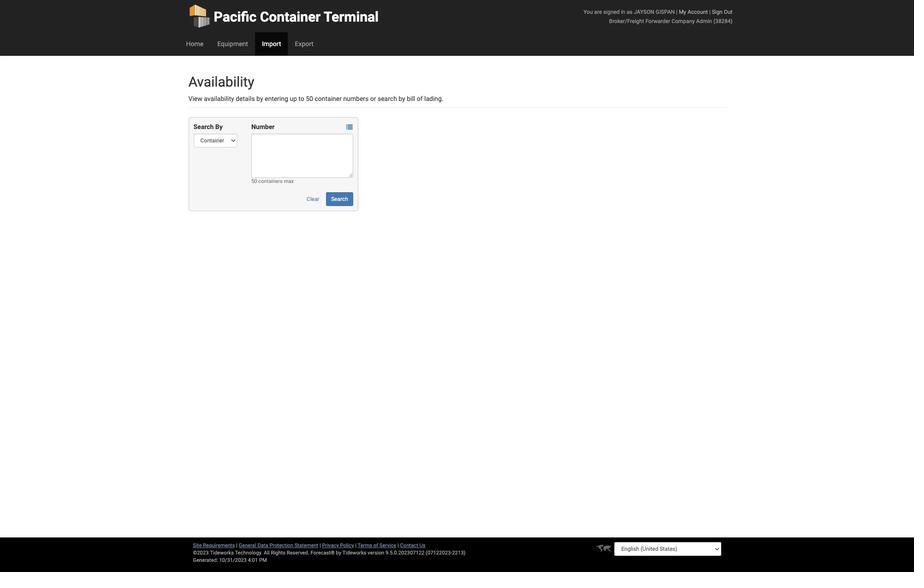 Task type: vqa. For each thing, say whether or not it's contained in the screenshot.
40DR image
no



Task type: describe. For each thing, give the bounding box(es) containing it.
policy
[[340, 543, 354, 549]]

all
[[264, 550, 270, 556]]

bill
[[407, 95, 415, 102]]

(07122023-
[[426, 550, 452, 556]]

import button
[[255, 32, 288, 55]]

to
[[299, 95, 304, 102]]

my account link
[[679, 9, 708, 15]]

| up "9.5.0.202307122"
[[398, 543, 399, 549]]

site
[[193, 543, 202, 549]]

sign out link
[[712, 9, 733, 15]]

max
[[284, 179, 294, 185]]

gispan
[[656, 9, 675, 15]]

service
[[380, 543, 396, 549]]

clear button
[[302, 192, 325, 206]]

import
[[262, 40, 281, 48]]

©2023 tideworks
[[193, 550, 234, 556]]

up
[[290, 95, 297, 102]]

jayson
[[634, 9, 655, 15]]

equipment
[[217, 40, 248, 48]]

pacific container terminal link
[[188, 0, 379, 32]]

| left my on the top of page
[[676, 9, 678, 15]]

protection
[[270, 543, 293, 549]]

view availability details by entering up to 50 container numbers or search by bill of lading.
[[188, 95, 444, 102]]

you
[[584, 9, 593, 15]]

out
[[724, 9, 733, 15]]

0 vertical spatial 50
[[306, 95, 313, 102]]

company
[[672, 18, 695, 24]]

home button
[[179, 32, 210, 55]]

| left "sign"
[[710, 9, 711, 15]]

show list image
[[346, 124, 353, 131]]

search by
[[194, 123, 223, 131]]

technology.
[[235, 550, 263, 556]]

search for search
[[331, 196, 348, 203]]

general data protection statement link
[[239, 543, 318, 549]]

(38284)
[[714, 18, 733, 24]]

account
[[688, 9, 708, 15]]

9.5.0.202307122
[[386, 550, 425, 556]]

export button
[[288, 32, 321, 55]]

numbers
[[343, 95, 369, 102]]

view
[[188, 95, 202, 102]]

pacific container terminal
[[214, 9, 379, 25]]

terms
[[358, 543, 372, 549]]

my
[[679, 9, 686, 15]]

number
[[251, 123, 275, 131]]

clear
[[307, 196, 320, 203]]

entering
[[265, 95, 288, 102]]

site requirements link
[[193, 543, 235, 549]]

by
[[215, 123, 223, 131]]

containers
[[258, 179, 283, 185]]



Task type: locate. For each thing, give the bounding box(es) containing it.
equipment button
[[210, 32, 255, 55]]

2 horizontal spatial by
[[399, 95, 405, 102]]

of up the version
[[374, 543, 378, 549]]

| up tideworks
[[355, 543, 357, 549]]

10/31/2023
[[219, 558, 247, 564]]

1 horizontal spatial 50
[[306, 95, 313, 102]]

site requirements | general data protection statement | privacy policy | terms of service | contact us ©2023 tideworks technology. all rights reserved. forecast® by tideworks version 9.5.0.202307122 (07122023-2213) generated: 10/31/2023 4:01 pm
[[193, 543, 466, 564]]

Number text field
[[251, 134, 353, 178]]

50 containers max
[[251, 179, 294, 185]]

1 vertical spatial of
[[374, 543, 378, 549]]

of right the 'bill'
[[417, 95, 423, 102]]

0 horizontal spatial of
[[374, 543, 378, 549]]

in
[[621, 9, 626, 15]]

broker/freight
[[609, 18, 644, 24]]

general
[[239, 543, 256, 549]]

or
[[370, 95, 376, 102]]

us
[[420, 543, 426, 549]]

of
[[417, 95, 423, 102], [374, 543, 378, 549]]

search for search by
[[194, 123, 214, 131]]

1 horizontal spatial by
[[336, 550, 341, 556]]

search
[[378, 95, 397, 102]]

signed
[[604, 9, 620, 15]]

terms of service link
[[358, 543, 396, 549]]

pm
[[259, 558, 267, 564]]

reserved.
[[287, 550, 309, 556]]

sign
[[712, 9, 723, 15]]

| up forecast®
[[320, 543, 321, 549]]

pacific
[[214, 9, 257, 25]]

by left the 'bill'
[[399, 95, 405, 102]]

are
[[594, 9, 602, 15]]

50 right to
[[306, 95, 313, 102]]

terminal
[[324, 9, 379, 25]]

home
[[186, 40, 204, 48]]

1 vertical spatial 50
[[251, 179, 257, 185]]

details
[[236, 95, 255, 102]]

statement
[[295, 543, 318, 549]]

by inside site requirements | general data protection statement | privacy policy | terms of service | contact us ©2023 tideworks technology. all rights reserved. forecast® by tideworks version 9.5.0.202307122 (07122023-2213) generated: 10/31/2023 4:01 pm
[[336, 550, 341, 556]]

container
[[315, 95, 342, 102]]

search button
[[326, 192, 353, 206]]

availability
[[204, 95, 234, 102]]

50 left containers
[[251, 179, 257, 185]]

admin
[[696, 18, 712, 24]]

0 vertical spatial of
[[417, 95, 423, 102]]

50
[[306, 95, 313, 102], [251, 179, 257, 185]]

data
[[258, 543, 268, 549]]

2213)
[[452, 550, 466, 556]]

4:01
[[248, 558, 258, 564]]

search right clear 'button'
[[331, 196, 348, 203]]

0 horizontal spatial search
[[194, 123, 214, 131]]

by
[[257, 95, 263, 102], [399, 95, 405, 102], [336, 550, 341, 556]]

export
[[295, 40, 314, 48]]

by down 'privacy policy' link
[[336, 550, 341, 556]]

1 horizontal spatial search
[[331, 196, 348, 203]]

forecast®
[[311, 550, 335, 556]]

of inside site requirements | general data protection statement | privacy policy | terms of service | contact us ©2023 tideworks technology. all rights reserved. forecast® by tideworks version 9.5.0.202307122 (07122023-2213) generated: 10/31/2023 4:01 pm
[[374, 543, 378, 549]]

by right the details
[[257, 95, 263, 102]]

lading.
[[424, 95, 444, 102]]

privacy
[[322, 543, 339, 549]]

search
[[194, 123, 214, 131], [331, 196, 348, 203]]

|
[[676, 9, 678, 15], [710, 9, 711, 15], [236, 543, 238, 549], [320, 543, 321, 549], [355, 543, 357, 549], [398, 543, 399, 549]]

search inside 'search' button
[[331, 196, 348, 203]]

you are signed in as jayson gispan | my account | sign out broker/freight forwarder company admin (38284)
[[584, 9, 733, 24]]

generated:
[[193, 558, 218, 564]]

| left general
[[236, 543, 238, 549]]

1 vertical spatial search
[[331, 196, 348, 203]]

forwarder
[[646, 18, 671, 24]]

as
[[627, 9, 633, 15]]

contact us link
[[400, 543, 426, 549]]

container
[[260, 9, 321, 25]]

0 horizontal spatial by
[[257, 95, 263, 102]]

0 vertical spatial search
[[194, 123, 214, 131]]

1 horizontal spatial of
[[417, 95, 423, 102]]

rights
[[271, 550, 286, 556]]

contact
[[400, 543, 418, 549]]

version
[[368, 550, 384, 556]]

search left 'by'
[[194, 123, 214, 131]]

tideworks
[[343, 550, 366, 556]]

availability
[[188, 74, 254, 90]]

0 horizontal spatial 50
[[251, 179, 257, 185]]

requirements
[[203, 543, 235, 549]]

privacy policy link
[[322, 543, 354, 549]]



